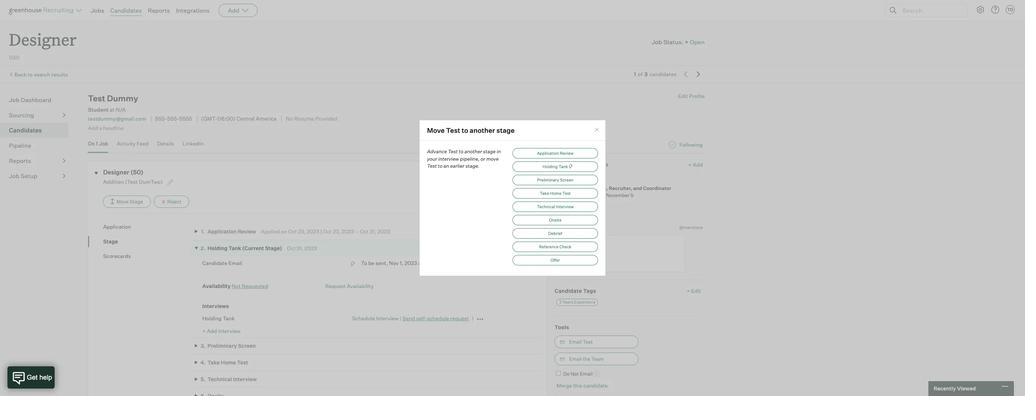 Task type: describe. For each thing, give the bounding box(es) containing it.
testdummy@gmail.com link
[[88, 116, 146, 122]]

the
[[583, 356, 590, 362]]

+ edit
[[687, 288, 701, 294]]

onsite
[[549, 218, 562, 223]]

debrief
[[548, 231, 562, 237]]

preliminary screen
[[537, 178, 574, 183]]

dismiss link
[[568, 202, 588, 208]]

move for move stage
[[117, 199, 129, 205]]

do not email
[[563, 371, 593, 377]]

note
[[575, 225, 588, 231]]

test inside test dummy student at n/a
[[88, 93, 105, 103]]

email up email the team
[[569, 339, 582, 345]]

dumtwo)
[[139, 179, 163, 185]]

addition
[[103, 179, 124, 185]]

1 horizontal spatial application
[[208, 228, 237, 235]]

1. application review applied on  oct 23, 2023 | oct 23, 2023 – oct 31, 2023
[[201, 228, 390, 235]]

take inside move test to another stage dialog
[[540, 191, 549, 196]]

configure image
[[976, 5, 985, 14]]

interviews
[[202, 303, 229, 310]]

2. holding tank (current stage)
[[201, 245, 282, 252]]

profile
[[689, 93, 705, 99]]

years
[[563, 300, 573, 305]]

5555
[[179, 116, 192, 122]]

holding tank inside move test to another stage dialog
[[543, 164, 568, 170]]

reminder
[[583, 162, 609, 168]]

send self-schedule request link
[[403, 316, 469, 322]]

designer for designer (50)
[[103, 169, 129, 176]]

0 horizontal spatial 3
[[559, 300, 562, 305]]

3 years experience link
[[557, 299, 598, 306]]

(gmt-06:00) central america
[[201, 116, 277, 122]]

applied
[[261, 228, 280, 235]]

n/a
[[116, 107, 126, 113]]

2023 inside "nov 5, 2023 user(s): test dumtwo, recruiter, and coordinator follow up reminder for november 5 edit | dismiss"
[[577, 175, 594, 183]]

3 years experience
[[559, 300, 596, 305]]

edit link
[[555, 202, 565, 208]]

to right back
[[28, 71, 33, 78]]

2 vertical spatial |
[[400, 316, 401, 322]]

0 vertical spatial 1
[[634, 71, 636, 77]]

job for job dashboard
[[9, 96, 19, 104]]

stage for move test to another stage
[[497, 126, 515, 134]]

on
[[281, 228, 287, 235]]

4. take home test
[[200, 360, 248, 366]]

back to search results
[[15, 71, 68, 78]]

0 horizontal spatial nov
[[389, 260, 399, 267]]

move
[[486, 156, 499, 162]]

preliminary inside move test to another stage dialog
[[537, 178, 559, 183]]

2023 down 1. application review applied on  oct 23, 2023 | oct 23, 2023 – oct 31, 2023
[[304, 245, 317, 252]]

candidate for nov 5, 2023
[[555, 288, 582, 294]]

designer (50)
[[103, 169, 143, 176]]

november
[[606, 193, 630, 199]]

not
[[571, 371, 579, 377]]

feed
[[137, 141, 149, 147]]

1 horizontal spatial at
[[418, 260, 423, 267]]

test up interview
[[448, 149, 458, 155]]

1 vertical spatial reports link
[[9, 157, 65, 166]]

earlier
[[450, 163, 465, 169]]

1 vertical spatial candidates
[[9, 127, 42, 134]]

in
[[497, 149, 501, 155]]

interview up the 3. preliminary screen
[[218, 328, 241, 335]]

test up edit link
[[562, 191, 571, 196]]

1 vertical spatial holding
[[208, 245, 228, 252]]

reminder
[[577, 193, 598, 199]]

3.
[[201, 343, 205, 349]]

2 vertical spatial edit
[[691, 288, 701, 294]]

5. technical interview
[[201, 377, 257, 383]]

1 vertical spatial holding tank
[[202, 316, 235, 322]]

sent,
[[376, 260, 388, 267]]

an
[[444, 163, 449, 169]]

1,
[[400, 260, 403, 267]]

email down 2. holding tank (current stage)
[[228, 260, 242, 267]]

0 vertical spatial (50)
[[9, 54, 20, 61]]

or
[[481, 156, 485, 162]]

1 horizontal spatial candidates
[[110, 7, 142, 14]]

provided
[[315, 116, 337, 122]]

screen inside move test to another stage dialog
[[560, 178, 574, 183]]

schedule
[[427, 316, 449, 322]]

test inside "nov 5, 2023 user(s): test dumtwo, recruiter, and coordinator follow up reminder for november 5 edit | dismiss"
[[574, 185, 585, 191]]

no
[[286, 116, 293, 122]]

no resume provided
[[286, 116, 337, 122]]

reject
[[167, 199, 182, 205]]

a for add
[[99, 125, 102, 131]]

0 horizontal spatial preliminary
[[208, 343, 237, 349]]

technical interview
[[537, 205, 574, 210]]

edit inside "nov 5, 2023 user(s): test dumtwo, recruiter, and coordinator follow up reminder for november 5 edit | dismiss"
[[555, 202, 565, 208]]

technical inside move test to another stage dialog
[[537, 205, 555, 210]]

email test button
[[555, 336, 639, 349]]

555-555-5555
[[155, 116, 192, 122]]

06:00)
[[218, 116, 235, 122]]

1 vertical spatial home
[[221, 360, 236, 366]]

america
[[256, 116, 277, 122]]

follow-up reminder
[[555, 162, 609, 168]]

on 1 job
[[88, 141, 108, 147]]

to left 'an'
[[438, 163, 443, 169]]

test dummy student at n/a
[[88, 93, 138, 113]]

tools
[[555, 325, 569, 331]]

move test to another stage
[[427, 126, 515, 134]]

1 23, from the left
[[298, 228, 306, 235]]

greenhouse recruiting image
[[9, 6, 76, 15]]

make a note
[[555, 225, 588, 231]]

follow
[[555, 193, 569, 199]]

1 horizontal spatial 31,
[[370, 228, 376, 235]]

Search text field
[[901, 5, 961, 16]]

linkedin link
[[183, 141, 204, 151]]

make
[[555, 225, 569, 231]]

1 availability from the left
[[202, 283, 231, 289]]

move for move test to another stage
[[427, 126, 445, 134]]

interview left send in the bottom left of the page
[[376, 316, 399, 322]]

on
[[88, 141, 95, 147]]

dashboard
[[21, 96, 51, 104]]

pipeline link
[[9, 141, 65, 150]]

pipeline
[[9, 142, 31, 150]]

oct 31, 2023
[[287, 245, 317, 252]]

application for application review
[[537, 151, 559, 156]]

candidate
[[584, 383, 608, 389]]

move stage button
[[103, 196, 151, 208]]

1 horizontal spatial candidates link
[[110, 7, 142, 14]]

check
[[560, 245, 572, 250]]

@mentions
[[679, 225, 703, 231]]

1 vertical spatial technical
[[208, 377, 232, 383]]

moving to this stage may trigger an action. image
[[568, 164, 574, 170]]

candidate for applied on  oct 23, 2023
[[202, 260, 227, 267]]

request
[[325, 283, 346, 289]]

0 horizontal spatial take
[[208, 360, 220, 366]]

do
[[563, 371, 570, 377]]

dummy
[[107, 93, 138, 103]]

stage.
[[466, 163, 480, 169]]

tank inside move test to another stage dialog
[[559, 164, 568, 170]]

email the team
[[569, 356, 604, 362]]

addition (test dumtwo)
[[103, 179, 164, 185]]

send
[[403, 316, 415, 322]]

2023 left the –
[[342, 228, 354, 235]]

+ for + add interview
[[202, 328, 206, 335]]

candidate email
[[202, 260, 242, 267]]



Task type: locate. For each thing, give the bounding box(es) containing it.
1 vertical spatial preliminary
[[208, 343, 237, 349]]

1 horizontal spatial preliminary
[[537, 178, 559, 183]]

td button
[[1005, 4, 1016, 16]]

0 horizontal spatial candidates link
[[9, 126, 65, 135]]

reports link left the integrations
[[148, 7, 170, 14]]

23, left the –
[[333, 228, 341, 235]]

1 horizontal spatial take
[[540, 191, 549, 196]]

0 vertical spatial 3
[[645, 71, 648, 77]]

0 vertical spatial 31,
[[370, 228, 376, 235]]

preliminary up the take home test
[[537, 178, 559, 183]]

1 vertical spatial edit
[[555, 202, 565, 208]]

another up pipeline,
[[465, 149, 482, 155]]

following link
[[680, 141, 703, 149]]

schedule interview | send self-schedule request
[[352, 316, 469, 322]]

for
[[599, 193, 605, 199]]

1 horizontal spatial stage
[[130, 199, 143, 205]]

0 vertical spatial tank
[[559, 164, 568, 170]]

review up follow-
[[560, 151, 574, 156]]

(gmt-
[[201, 116, 218, 122]]

0 vertical spatial |
[[566, 202, 567, 208]]

designer up addition
[[103, 169, 129, 176]]

a left note
[[570, 225, 574, 231]]

testdummy@gmail.com
[[88, 116, 146, 122]]

availability down to
[[347, 283, 374, 289]]

1 right on
[[96, 141, 98, 147]]

to be sent, nov 1, 2023 at 12:00pm
[[361, 260, 446, 267]]

test up the
[[583, 339, 593, 345]]

reports down pipeline
[[9, 157, 31, 165]]

test down "your"
[[427, 163, 437, 169]]

move inside move stage button
[[117, 199, 129, 205]]

designer down greenhouse recruiting image
[[9, 28, 77, 50]]

move test to another stage dialog
[[419, 120, 606, 277]]

review inside move test to another stage dialog
[[560, 151, 574, 156]]

1 vertical spatial tank
[[229, 245, 241, 252]]

555- left 5555
[[155, 116, 167, 122]]

1 horizontal spatial screen
[[560, 178, 574, 183]]

add button
[[219, 4, 258, 17]]

preliminary down + add interview
[[208, 343, 237, 349]]

(50) up back
[[9, 54, 20, 61]]

and
[[633, 185, 642, 191]]

0 horizontal spatial |
[[320, 228, 322, 235]]

review up 2. holding tank (current stage)
[[238, 228, 256, 235]]

0 horizontal spatial reports
[[9, 157, 31, 165]]

1 inside the on 1 job link
[[96, 141, 98, 147]]

technical down the take home test
[[537, 205, 555, 210]]

0 vertical spatial home
[[550, 191, 562, 196]]

0 horizontal spatial candidate
[[202, 260, 227, 267]]

1 horizontal spatial nov
[[555, 175, 568, 183]]

setup
[[21, 173, 37, 180]]

home down the 3. preliminary screen
[[221, 360, 236, 366]]

holding inside move test to another stage dialog
[[543, 164, 558, 170]]

job for job status:
[[652, 38, 662, 46]]

search
[[34, 71, 50, 78]]

Do Not Email checkbox
[[556, 371, 561, 376]]

1 vertical spatial another
[[465, 149, 482, 155]]

555-
[[155, 116, 167, 122], [167, 116, 179, 122]]

1 vertical spatial at
[[418, 260, 423, 267]]

5
[[631, 193, 634, 199]]

stage inside stage link
[[103, 239, 118, 245]]

1 horizontal spatial availability
[[347, 283, 374, 289]]

take right 4.
[[208, 360, 220, 366]]

test up reminder
[[574, 185, 585, 191]]

31, right the –
[[370, 228, 376, 235]]

test up advance
[[446, 126, 460, 134]]

take up "technical interview"
[[540, 191, 549, 196]]

candidate down '2.'
[[202, 260, 227, 267]]

3 right of
[[645, 71, 648, 77]]

candidates
[[650, 71, 677, 77]]

+ for + edit
[[687, 288, 690, 294]]

(50) up the addition (test dumtwo)
[[131, 169, 143, 176]]

offer
[[551, 258, 560, 263]]

advance
[[427, 149, 447, 155]]

to up advance test to another stage in your interview pipeline, or move test to an earlier stage.
[[462, 126, 468, 134]]

holding right '2.'
[[208, 245, 228, 252]]

application inside "link"
[[103, 224, 131, 230]]

1 of 3 candidates
[[634, 71, 677, 77]]

be
[[368, 260, 375, 267]]

1 vertical spatial 3
[[559, 300, 562, 305]]

viewed
[[957, 386, 976, 392]]

another for advance test to another stage in your interview pipeline, or move test to an earlier stage.
[[465, 149, 482, 155]]

tank up preliminary screen
[[559, 164, 568, 170]]

a for make
[[570, 225, 574, 231]]

2 vertical spatial +
[[202, 328, 206, 335]]

0 vertical spatial +
[[688, 162, 692, 168]]

2023 right 5,
[[577, 175, 594, 183]]

a left the headline
[[99, 125, 102, 131]]

at
[[110, 107, 115, 113], [418, 260, 423, 267]]

at left 12:00pm
[[418, 260, 423, 267]]

1 horizontal spatial 23,
[[333, 228, 341, 235]]

results
[[51, 71, 68, 78]]

0 vertical spatial a
[[99, 125, 102, 131]]

stage up in
[[497, 126, 515, 134]]

| inside "nov 5, 2023 user(s): test dumtwo, recruiter, and coordinator follow up reminder for november 5 edit | dismiss"
[[566, 202, 567, 208]]

tank up '+ add interview' link
[[223, 316, 235, 322]]

your
[[427, 156, 437, 162]]

1 left of
[[634, 71, 636, 77]]

up right 'moving to this stage may trigger an action.' 'image'
[[575, 162, 582, 168]]

23, up the 'oct 31, 2023'
[[298, 228, 306, 235]]

email
[[228, 260, 242, 267], [569, 339, 582, 345], [569, 356, 582, 362], [580, 371, 593, 377]]

test up 5. technical interview
[[237, 360, 248, 366]]

1 vertical spatial screen
[[238, 343, 256, 349]]

job left status:
[[652, 38, 662, 46]]

availability up interviews
[[202, 283, 231, 289]]

1 horizontal spatial 3
[[645, 71, 648, 77]]

close image
[[594, 127, 600, 133]]

application for application
[[103, 224, 131, 230]]

designer for designer
[[9, 28, 77, 50]]

open
[[690, 38, 705, 46]]

| left the –
[[320, 228, 322, 235]]

2 horizontal spatial application
[[537, 151, 559, 156]]

stage down the addition (test dumtwo)
[[130, 199, 143, 205]]

test
[[88, 93, 105, 103], [446, 126, 460, 134], [448, 149, 458, 155], [427, 163, 437, 169], [574, 185, 585, 191], [562, 191, 571, 196], [583, 339, 593, 345], [237, 360, 248, 366]]

details
[[157, 141, 174, 147]]

email right not
[[580, 371, 593, 377]]

0 horizontal spatial screen
[[238, 343, 256, 349]]

@mentions link
[[679, 224, 703, 231]]

candidates link right jobs at the left top
[[110, 7, 142, 14]]

merge this candidate
[[557, 383, 608, 389]]

1 vertical spatial reports
[[9, 157, 31, 165]]

0 horizontal spatial a
[[99, 125, 102, 131]]

2 23, from the left
[[333, 228, 341, 235]]

jobs
[[91, 7, 104, 14]]

0 vertical spatial edit
[[678, 93, 688, 99]]

holding tank down interviews
[[202, 316, 235, 322]]

holding
[[543, 164, 558, 170], [208, 245, 228, 252], [202, 316, 222, 322]]

1 vertical spatial take
[[208, 360, 220, 366]]

1 horizontal spatial designer
[[103, 169, 129, 176]]

1 vertical spatial stage
[[103, 239, 118, 245]]

recently viewed
[[934, 386, 976, 392]]

availability
[[202, 283, 231, 289], [347, 283, 374, 289]]

interview down 4. take home test
[[233, 377, 257, 383]]

at inside test dummy student at n/a
[[110, 107, 115, 113]]

activity feed
[[117, 141, 149, 147]]

oct right on
[[288, 228, 297, 235]]

add a headline
[[88, 125, 124, 131]]

1 horizontal spatial (50)
[[131, 169, 143, 176]]

1 vertical spatial |
[[320, 228, 322, 235]]

stage up move
[[483, 149, 496, 155]]

activity
[[117, 141, 135, 147]]

move up advance
[[427, 126, 445, 134]]

0 vertical spatial holding
[[543, 164, 558, 170]]

2 availability from the left
[[347, 283, 374, 289]]

candidates link up "pipeline" link
[[9, 126, 65, 135]]

31, down 1. application review applied on  oct 23, 2023 | oct 23, 2023 – oct 31, 2023
[[297, 245, 303, 252]]

1 horizontal spatial candidate
[[555, 288, 582, 294]]

1 horizontal spatial reports link
[[148, 7, 170, 14]]

0 horizontal spatial move
[[117, 199, 129, 205]]

stage up scorecards
[[103, 239, 118, 245]]

1 555- from the left
[[155, 116, 167, 122]]

email left the
[[569, 356, 582, 362]]

0 vertical spatial up
[[575, 162, 582, 168]]

candidate up the years
[[555, 288, 582, 294]]

experience
[[574, 300, 596, 305]]

another for move test to another stage
[[470, 126, 495, 134]]

oct right the –
[[360, 228, 369, 235]]

job for job setup
[[9, 173, 19, 180]]

2023 right the –
[[378, 228, 390, 235]]

1 horizontal spatial holding tank
[[543, 164, 568, 170]]

reference check
[[539, 245, 572, 250]]

0 vertical spatial stage
[[497, 126, 515, 134]]

pipeline,
[[460, 156, 480, 162]]

application right the "1." on the bottom left of page
[[208, 228, 237, 235]]

stage
[[497, 126, 515, 134], [483, 149, 496, 155]]

to up pipeline,
[[459, 149, 463, 155]]

0 vertical spatial nov
[[555, 175, 568, 183]]

nov up user(s):
[[555, 175, 568, 183]]

0 vertical spatial take
[[540, 191, 549, 196]]

screen up user(s):
[[560, 178, 574, 183]]

another up the or
[[470, 126, 495, 134]]

holding down interviews
[[202, 316, 222, 322]]

move
[[427, 126, 445, 134], [117, 199, 129, 205]]

candidates right jobs at the left top
[[110, 7, 142, 14]]

add inside popup button
[[228, 7, 239, 14]]

integrations
[[176, 7, 210, 14]]

scorecards
[[103, 253, 131, 260]]

review
[[560, 151, 574, 156], [238, 228, 256, 235]]

move down (test
[[117, 199, 129, 205]]

1 horizontal spatial move
[[427, 126, 445, 134]]

1 horizontal spatial |
[[400, 316, 401, 322]]

move inside move test to another stage dialog
[[427, 126, 445, 134]]

0 vertical spatial reports link
[[148, 7, 170, 14]]

0 horizontal spatial 31,
[[297, 245, 303, 252]]

0 vertical spatial candidates
[[110, 7, 142, 14]]

0 horizontal spatial holding tank
[[202, 316, 235, 322]]

job up sourcing
[[9, 96, 19, 104]]

reports link up job setup link
[[9, 157, 65, 166]]

at left n/a
[[110, 107, 115, 113]]

another inside advance test to another stage in your interview pipeline, or move test to an earlier stage.
[[465, 149, 482, 155]]

1 horizontal spatial stage
[[497, 126, 515, 134]]

dumtwo,
[[586, 185, 608, 191]]

nov inside "nov 5, 2023 user(s): test dumtwo, recruiter, and coordinator follow up reminder for november 5 edit | dismiss"
[[555, 175, 568, 183]]

reference
[[539, 245, 559, 250]]

coordinator
[[643, 185, 672, 191]]

1 vertical spatial 1
[[96, 141, 98, 147]]

0 vertical spatial technical
[[537, 205, 555, 210]]

email test
[[569, 339, 593, 345]]

2 horizontal spatial |
[[566, 202, 567, 208]]

this
[[573, 383, 582, 389]]

0 horizontal spatial candidates
[[9, 127, 42, 134]]

2023 up the 'oct 31, 2023'
[[307, 228, 319, 235]]

following
[[680, 142, 703, 148]]

+ for + add
[[688, 162, 692, 168]]

1 vertical spatial stage
[[483, 149, 496, 155]]

555- up details
[[167, 116, 179, 122]]

23,
[[298, 228, 306, 235], [333, 228, 341, 235]]

stage inside advance test to another stage in your interview pipeline, or move test to an earlier stage.
[[483, 149, 496, 155]]

holding up preliminary screen
[[543, 164, 558, 170]]

job setup link
[[9, 172, 65, 181]]

home up edit link
[[550, 191, 562, 196]]

request availability
[[325, 283, 374, 289]]

1
[[634, 71, 636, 77], [96, 141, 98, 147]]

0 horizontal spatial (50)
[[9, 54, 20, 61]]

0 horizontal spatial reports link
[[9, 157, 65, 166]]

1 vertical spatial candidate
[[555, 288, 582, 294]]

0 horizontal spatial home
[[221, 360, 236, 366]]

3 left the years
[[559, 300, 562, 305]]

5,
[[569, 175, 575, 183]]

application down move stage button
[[103, 224, 131, 230]]

back
[[15, 71, 27, 78]]

move stage
[[117, 199, 143, 205]]

0 horizontal spatial 1
[[96, 141, 98, 147]]

nov left 1,
[[389, 260, 399, 267]]

1 horizontal spatial home
[[550, 191, 562, 196]]

1 vertical spatial +
[[687, 288, 690, 294]]

central
[[237, 116, 255, 122]]

application up follow-
[[537, 151, 559, 156]]

edit profile link
[[678, 93, 705, 99]]

tank left the (current
[[229, 245, 241, 252]]

| right edit link
[[566, 202, 567, 208]]

recently
[[934, 386, 956, 392]]

screen up 4. take home test
[[238, 343, 256, 349]]

1 horizontal spatial review
[[560, 151, 574, 156]]

0 horizontal spatial stage
[[103, 239, 118, 245]]

reports link
[[148, 7, 170, 14], [9, 157, 65, 166]]

0 horizontal spatial at
[[110, 107, 115, 113]]

2023 right 1,
[[405, 260, 417, 267]]

0 vertical spatial designer
[[9, 28, 77, 50]]

scorecards link
[[103, 253, 191, 260]]

|
[[566, 202, 567, 208], [320, 228, 322, 235], [400, 316, 401, 322]]

application inside move test to another stage dialog
[[537, 151, 559, 156]]

2 horizontal spatial edit
[[691, 288, 701, 294]]

oct left the –
[[323, 228, 332, 235]]

up inside "nov 5, 2023 user(s): test dumtwo, recruiter, and coordinator follow up reminder for november 5 edit | dismiss"
[[570, 193, 576, 199]]

stage inside move stage button
[[130, 199, 143, 205]]

candidates down sourcing
[[9, 127, 42, 134]]

interview inside move test to another stage dialog
[[556, 205, 574, 210]]

home inside move test to another stage dialog
[[550, 191, 562, 196]]

0 vertical spatial holding tank
[[543, 164, 568, 170]]

test up student
[[88, 93, 105, 103]]

job setup
[[9, 173, 37, 180]]

2 vertical spatial holding
[[202, 316, 222, 322]]

0 horizontal spatial edit
[[555, 202, 565, 208]]

td
[[1007, 7, 1013, 12]]

resume
[[294, 116, 314, 122]]

screen
[[560, 178, 574, 183], [238, 343, 256, 349]]

interview down follow
[[556, 205, 574, 210]]

None text field
[[555, 235, 685, 272]]

0 horizontal spatial review
[[238, 228, 256, 235]]

0 horizontal spatial designer
[[9, 28, 77, 50]]

a
[[99, 125, 102, 131], [570, 225, 574, 231]]

stage for advance test to another stage in your interview pipeline, or move test to an earlier stage.
[[483, 149, 496, 155]]

application link
[[103, 223, 191, 231]]

1 vertical spatial candidates link
[[9, 126, 65, 135]]

details link
[[157, 141, 174, 151]]

| left send in the bottom left of the page
[[400, 316, 401, 322]]

tags
[[583, 288, 596, 294]]

technical right 5.
[[208, 377, 232, 383]]

stage
[[130, 199, 143, 205], [103, 239, 118, 245]]

1 horizontal spatial edit
[[678, 93, 688, 99]]

interview
[[438, 156, 459, 162]]

reject button
[[154, 196, 189, 208]]

moving to this stage may trigger an action. element
[[568, 164, 574, 171]]

1 vertical spatial 31,
[[297, 245, 303, 252]]

oct down 1. application review applied on  oct 23, 2023 | oct 23, 2023 – oct 31, 2023
[[287, 245, 296, 252]]

1 vertical spatial review
[[238, 228, 256, 235]]

(current
[[242, 245, 264, 252]]

2 vertical spatial tank
[[223, 316, 235, 322]]

reports left the integrations
[[148, 7, 170, 14]]

1 horizontal spatial technical
[[537, 205, 555, 210]]

1 horizontal spatial 1
[[634, 71, 636, 77]]

nov 5, 2023 user(s): test dumtwo, recruiter, and coordinator follow up reminder for november 5 edit | dismiss
[[555, 175, 672, 208]]

2 555- from the left
[[167, 116, 179, 122]]

0 vertical spatial reports
[[148, 7, 170, 14]]

recruiter,
[[609, 185, 632, 191]]

test inside button
[[583, 339, 593, 345]]

–
[[355, 228, 359, 235]]

designer
[[9, 28, 77, 50], [103, 169, 129, 176]]

up up dismiss
[[570, 193, 576, 199]]

1 vertical spatial (50)
[[131, 169, 143, 176]]

job right on
[[99, 141, 108, 147]]

1 horizontal spatial reports
[[148, 7, 170, 14]]

1 vertical spatial move
[[117, 199, 129, 205]]

student
[[88, 107, 109, 113]]



Task type: vqa. For each thing, say whether or not it's contained in the screenshot.


